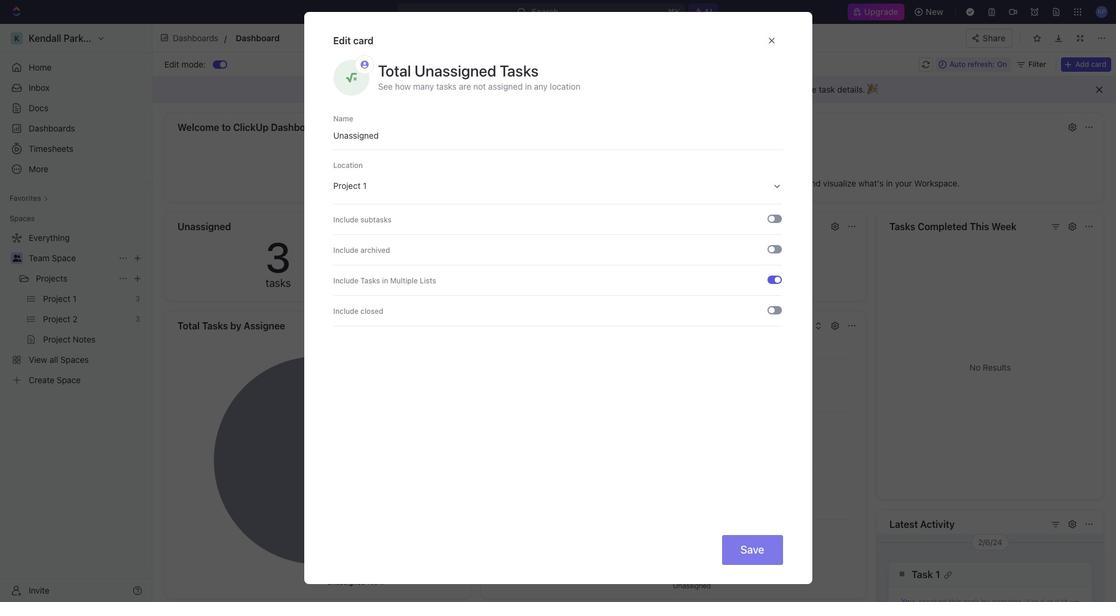 Task type: vqa. For each thing, say whether or not it's contained in the screenshot.
Search Tasks... text field at the top
no



Task type: locate. For each thing, give the bounding box(es) containing it.
your right what's
[[895, 178, 912, 188]]

1 horizontal spatial card
[[1092, 60, 1107, 68]]

your
[[406, 178, 423, 188], [895, 178, 912, 188]]

include left archived
[[333, 246, 359, 255]]

1 inside "dropdown button"
[[363, 181, 367, 191]]

1 horizontal spatial in
[[525, 81, 532, 91]]

0 horizontal spatial 3
[[266, 232, 291, 282]]

0 vertical spatial edit
[[333, 35, 351, 46]]

by for total
[[230, 321, 241, 331]]

dashboards up mode:
[[173, 33, 218, 43]]

tasks up total tasks by assignee button
[[266, 277, 291, 289]]

1 vertical spatial on
[[630, 178, 639, 188]]

team space link
[[29, 249, 114, 268]]

in left bar,
[[525, 81, 532, 91]]

auto refresh: on
[[950, 60, 1007, 68]]

click right charts!
[[665, 84, 684, 94]]

include
[[333, 215, 359, 224], [333, 246, 359, 255], [333, 276, 359, 285], [333, 307, 359, 316]]

0 tasks completed
[[725, 234, 781, 288]]

0 vertical spatial on
[[478, 84, 488, 94]]

invite
[[29, 585, 50, 595]]

0 vertical spatial click
[[665, 84, 684, 94]]

0 vertical spatial 1
[[363, 181, 367, 191]]

3 include from the top
[[333, 276, 359, 285]]

1 vertical spatial edit
[[164, 59, 179, 69]]

tasks inside total unassigned tasks see how many tasks are not assigned in any location
[[500, 62, 539, 80]]

1 horizontal spatial total
[[378, 62, 411, 80]]

dashboards inside sidebar navigation
[[29, 123, 75, 133]]

any left line
[[534, 81, 548, 91]]

dashboards up the timesheets at top left
[[29, 123, 75, 133]]

headquarters,
[[461, 178, 514, 188]]

1 horizontal spatial assignee
[[562, 321, 604, 331]]

include for include archived
[[333, 246, 359, 255]]

tasks for total tasks by assignee
[[202, 321, 228, 331]]

2 horizontal spatial tasks
[[725, 279, 743, 288]]

0 horizontal spatial 1
[[363, 181, 367, 191]]

closed
[[361, 307, 383, 316]]

0 horizontal spatial in
[[382, 276, 388, 285]]

now
[[424, 84, 440, 94]]

1 vertical spatial card
[[1092, 60, 1107, 68]]

tasks
[[436, 81, 457, 91], [266, 277, 291, 289], [725, 279, 743, 288]]

0 horizontal spatial your
[[406, 178, 423, 188]]

refresh:
[[968, 60, 995, 68]]

this
[[970, 221, 989, 232]]

1 horizontal spatial 3
[[503, 234, 528, 283]]

mode:
[[182, 59, 206, 69]]

share button
[[966, 28, 1013, 48]]

include left the 'subtasks'
[[333, 215, 359, 224]]

click
[[665, 84, 684, 94], [608, 178, 627, 188]]

location
[[333, 161, 363, 170]]

home link
[[5, 58, 147, 77]]

docs link
[[5, 99, 147, 118]]

in
[[525, 81, 532, 91], [886, 178, 893, 188], [382, 276, 388, 285]]

in right what's
[[886, 178, 893, 188]]

results
[[983, 362, 1011, 373]]

favorites
[[10, 194, 41, 203]]

0 vertical spatial unassigned
[[415, 62, 497, 80]]

0 horizontal spatial total
[[178, 321, 200, 331]]

1 vertical spatial in
[[886, 178, 893, 188]]

3 tasks
[[266, 232, 291, 289]]

details.
[[838, 84, 866, 94]]

to right right
[[755, 178, 763, 188]]

task
[[819, 84, 835, 94]]

1 vertical spatial click
[[608, 178, 627, 188]]

2 assignee from the left
[[562, 321, 604, 331]]

tree inside sidebar navigation
[[5, 228, 147, 390]]

1 horizontal spatial 1
[[936, 569, 941, 581]]

multiple
[[390, 276, 418, 285]]

include up include closed at bottom left
[[333, 276, 359, 285]]

0 vertical spatial total
[[378, 62, 411, 80]]

by for open
[[549, 321, 560, 331]]

total for unassigned
[[378, 62, 411, 80]]

0 horizontal spatial unassigned
[[178, 221, 231, 232]]

tree containing team space
[[5, 228, 147, 390]]

1 vertical spatial to
[[222, 122, 231, 133]]

add
[[1076, 60, 1090, 68]]

0 horizontal spatial assignee
[[244, 321, 285, 331]]

1 right the ‎task
[[936, 569, 941, 581]]

2 include from the top
[[333, 246, 359, 255]]

new button
[[909, 2, 951, 22]]

at the top right to customize and visualize what's in your workspace.
[[695, 178, 960, 188]]

1 for ‎task 1
[[936, 569, 941, 581]]

👋
[[671, 147, 689, 168]]

activity
[[921, 519, 955, 530]]

can
[[358, 178, 372, 188]]

dashboards link
[[157, 29, 223, 47], [5, 119, 147, 138]]

1 horizontal spatial to
[[755, 178, 763, 188]]

total inside total unassigned tasks see how many tasks are not assigned in any location
[[378, 62, 411, 80]]

0 vertical spatial to
[[793, 84, 801, 94]]

section
[[702, 84, 731, 94]]

1 vertical spatial unassigned
[[178, 221, 231, 232]]

hey there! 👋
[[580, 147, 689, 168]]

project 1
[[333, 181, 367, 191]]

2 vertical spatial in
[[382, 276, 388, 285]]

1 for project 1
[[363, 181, 367, 191]]

0 horizontal spatial edit
[[164, 59, 179, 69]]

1 right project
[[363, 181, 367, 191]]

1 horizontal spatial edit
[[333, 35, 351, 46]]

tasks left are
[[436, 81, 457, 91]]

None text field
[[236, 30, 552, 45]]

0 horizontal spatial card
[[353, 35, 374, 46]]

2 by from the left
[[549, 321, 560, 331]]

tasks inside 0 tasks completed
[[725, 279, 743, 288]]

1 vertical spatial 1
[[936, 569, 941, 581]]

by
[[230, 321, 241, 331], [549, 321, 560, 331]]

inbox link
[[5, 78, 147, 97]]

1 vertical spatial dashboards link
[[5, 119, 147, 138]]

dashboards can work as your personal headquarters, client portal, and more. click on
[[309, 178, 641, 188]]

to
[[793, 84, 801, 94], [222, 122, 231, 133], [755, 178, 763, 188]]

1 assignee from the left
[[244, 321, 285, 331]]

add card button
[[1061, 57, 1112, 71]]

the
[[705, 178, 717, 188]]

1 by from the left
[[230, 321, 241, 331]]

open
[[494, 321, 518, 331]]

card for edit card
[[353, 35, 374, 46]]

0 horizontal spatial any
[[534, 81, 548, 91]]

dashboards inside button
[[271, 122, 326, 133]]

assignee
[[244, 321, 285, 331], [562, 321, 604, 331]]

1 horizontal spatial any
[[686, 84, 700, 94]]

1 horizontal spatial unassigned
[[415, 62, 497, 80]]

open tasks by assignee button
[[493, 318, 782, 334]]

drilldown
[[377, 84, 413, 94]]

to left see
[[793, 84, 801, 94]]

on down hey there! 👋
[[630, 178, 639, 188]]

0 horizontal spatial to
[[222, 122, 231, 133]]

edit
[[333, 35, 351, 46], [164, 59, 179, 69]]

0 vertical spatial in
[[525, 81, 532, 91]]

edit for edit mode:
[[164, 59, 179, 69]]

dashboards link up the timesheets link
[[5, 119, 147, 138]]

more.
[[584, 178, 606, 188]]

card inside button
[[1092, 60, 1107, 68]]

🎉 left see on the left top
[[364, 84, 375, 94]]

0 horizontal spatial 🎉
[[364, 84, 375, 94]]

click right "more."
[[608, 178, 627, 188]]

1 horizontal spatial tasks
[[436, 81, 457, 91]]

2 horizontal spatial to
[[793, 84, 801, 94]]

charts!
[[636, 84, 663, 94]]

any inside 🎉 drilldown is now available on pie, battery, bar, line and calculation charts! click any section of these charts to see task details.  🎉 alert
[[686, 84, 700, 94]]

1 horizontal spatial your
[[895, 178, 912, 188]]

1 vertical spatial total
[[178, 321, 200, 331]]

dashboards left name
[[271, 122, 326, 133]]

🎉
[[364, 84, 375, 94], [868, 84, 879, 94]]

include closed
[[333, 307, 383, 316]]

assignee for total tasks by assignee
[[244, 321, 285, 331]]

project
[[333, 181, 361, 191]]

add card
[[1076, 60, 1107, 68]]

welcome to clickup dashboards button
[[177, 119, 1061, 136]]

card for add card
[[1092, 60, 1107, 68]]

right
[[735, 178, 753, 188]]

see
[[378, 81, 393, 91]]

🎉 right details.
[[868, 84, 879, 94]]

new
[[926, 7, 944, 17]]

welcome to clickup dashboards
[[178, 122, 326, 133]]

1 horizontal spatial click
[[665, 84, 684, 94]]

share
[[983, 33, 1006, 43]]

0 horizontal spatial dashboards link
[[5, 119, 147, 138]]

save button
[[722, 535, 783, 565]]

tree
[[5, 228, 147, 390]]

1 your from the left
[[406, 178, 423, 188]]

0 vertical spatial dashboards link
[[157, 29, 223, 47]]

1 horizontal spatial 🎉
[[868, 84, 879, 94]]

0 horizontal spatial click
[[608, 178, 627, 188]]

name
[[333, 114, 353, 123]]

dashboards link up mode:
[[157, 29, 223, 47]]

customize
[[765, 178, 804, 188]]

your right as
[[406, 178, 423, 188]]

save
[[741, 543, 765, 556]]

total inside button
[[178, 321, 200, 331]]

upgrade link
[[848, 4, 905, 20]]

user group image
[[12, 255, 21, 262]]

4 include from the top
[[333, 307, 359, 316]]

1 horizontal spatial dashboards link
[[157, 29, 223, 47]]

1 horizontal spatial by
[[549, 321, 560, 331]]

any left section at the right top of page
[[686, 84, 700, 94]]

1
[[363, 181, 367, 191], [936, 569, 941, 581]]

tasks left the completed
[[725, 279, 743, 288]]

and right line
[[574, 84, 589, 94]]

0 horizontal spatial on
[[478, 84, 488, 94]]

include left closed at left bottom
[[333, 307, 359, 316]]

0 vertical spatial card
[[353, 35, 374, 46]]

tasks inside 3 tasks
[[266, 277, 291, 289]]

in left multiple
[[382, 276, 388, 285]]

0 horizontal spatial by
[[230, 321, 241, 331]]

3
[[266, 232, 291, 282], [503, 234, 528, 283]]

any
[[534, 81, 548, 91], [686, 84, 700, 94]]

docs
[[29, 103, 48, 113]]

on
[[478, 84, 488, 94], [630, 178, 639, 188]]

0 horizontal spatial tasks
[[266, 277, 291, 289]]

on left the pie,
[[478, 84, 488, 94]]

🎉 drilldown is now available on pie, battery, bar, line and calculation charts! click any section of these charts to see task details.  🎉 alert
[[152, 77, 1116, 103]]

include for include closed
[[333, 307, 359, 316]]

visualize
[[823, 178, 856, 188]]

dashboards
[[173, 33, 218, 43], [271, 122, 326, 133], [29, 123, 75, 133], [309, 178, 355, 188]]

to left 'clickup'
[[222, 122, 231, 133]]

1 include from the top
[[333, 215, 359, 224]]



Task type: describe. For each thing, give the bounding box(es) containing it.
total for tasks
[[178, 321, 200, 331]]

dashboards down location
[[309, 178, 355, 188]]

subtasks
[[361, 215, 392, 224]]

click inside 🎉 drilldown is now available on pie, battery, bar, line and calculation charts! click any section of these charts to see task details.  🎉 alert
[[665, 84, 684, 94]]

how
[[395, 81, 411, 91]]

0
[[740, 234, 766, 283]]

inbox
[[29, 83, 50, 93]]

archived
[[361, 246, 390, 255]]

total unassigned tasks see how many tasks are not assigned in any location
[[378, 62, 581, 91]]

edit card
[[333, 35, 374, 46]]

edit for edit card
[[333, 35, 351, 46]]

many
[[413, 81, 434, 91]]

‎task
[[912, 569, 933, 581]]

unassigned button
[[177, 218, 349, 235]]

in inside total unassigned tasks see how many tasks are not assigned in any location
[[525, 81, 532, 91]]

Card name text field
[[333, 124, 783, 147]]

there!
[[617, 147, 667, 168]]

3 for 3 tasks
[[266, 232, 291, 282]]

sidebar navigation
[[0, 24, 152, 602]]

on
[[997, 60, 1007, 68]]

tasks for include tasks in multiple lists
[[361, 276, 380, 285]]

hey
[[580, 147, 613, 168]]

projects link
[[36, 269, 114, 288]]

⌘k
[[667, 7, 680, 17]]

calculation
[[591, 84, 634, 94]]

workspace.
[[915, 178, 960, 188]]

welcome
[[178, 122, 219, 133]]

tasks completed this week
[[890, 221, 1017, 232]]

as
[[395, 178, 404, 188]]

and left "more."
[[567, 178, 582, 188]]

2 horizontal spatial in
[[886, 178, 893, 188]]

at
[[695, 178, 703, 188]]

pie,
[[490, 84, 504, 94]]

see
[[803, 84, 817, 94]]

include archived
[[333, 246, 390, 255]]

personal
[[425, 178, 458, 188]]

search...
[[532, 7, 566, 17]]

tasks for 0
[[725, 279, 743, 288]]

‎task 1 link
[[892, 569, 1080, 581]]

assigned
[[488, 81, 523, 91]]

upgrade
[[864, 7, 899, 17]]

available
[[442, 84, 476, 94]]

include tasks in multiple lists
[[333, 276, 436, 285]]

timesheets
[[29, 144, 73, 154]]

include for include tasks in multiple lists
[[333, 276, 359, 285]]

on inside alert
[[478, 84, 488, 94]]

total tasks by assignee button
[[177, 318, 412, 334]]

2 vertical spatial to
[[755, 178, 763, 188]]

not
[[473, 81, 486, 91]]

latest activity button
[[889, 516, 1045, 533]]

3 for 3
[[503, 234, 528, 283]]

assignee for open tasks by assignee
[[562, 321, 604, 331]]

no results
[[970, 362, 1011, 373]]

no
[[970, 362, 981, 373]]

tasks for open tasks by assignee
[[521, 321, 546, 331]]

unassigned inside button
[[178, 221, 231, 232]]

🎉 drilldown is now available on pie, battery, bar, line and calculation charts! click any section of these charts to see task details.  🎉
[[364, 84, 881, 94]]

completed
[[745, 279, 781, 288]]

line
[[556, 84, 572, 94]]

and inside alert
[[574, 84, 589, 94]]

are
[[459, 81, 471, 91]]

2 🎉 from the left
[[868, 84, 879, 94]]

include for include subtasks
[[333, 215, 359, 224]]

tasks inside total unassigned tasks see how many tasks are not assigned in any location
[[436, 81, 457, 91]]

location
[[550, 81, 581, 91]]

team
[[29, 253, 50, 263]]

latest activity
[[890, 519, 955, 530]]

work
[[374, 178, 392, 188]]

include subtasks
[[333, 215, 392, 224]]

timesheets link
[[5, 139, 147, 158]]

projects
[[36, 273, 67, 283]]

lists
[[420, 276, 436, 285]]

home
[[29, 62, 52, 72]]

team space
[[29, 253, 76, 263]]

of
[[733, 84, 741, 94]]

tasks for 3
[[266, 277, 291, 289]]

total tasks by assignee
[[178, 321, 285, 331]]

portal,
[[540, 178, 565, 188]]

any inside total unassigned tasks see how many tasks are not assigned in any location
[[534, 81, 548, 91]]

week
[[992, 221, 1017, 232]]

to inside alert
[[793, 84, 801, 94]]

favorites button
[[5, 191, 53, 206]]

spaces
[[10, 214, 35, 223]]

these
[[743, 84, 764, 94]]

completed
[[918, 221, 968, 232]]

is
[[416, 84, 422, 94]]

1 🎉 from the left
[[364, 84, 375, 94]]

unassigned inside total unassigned tasks see how many tasks are not assigned in any location
[[415, 62, 497, 80]]

1 horizontal spatial on
[[630, 178, 639, 188]]

client
[[517, 178, 538, 188]]

latest
[[890, 519, 918, 530]]

space
[[52, 253, 76, 263]]

to inside button
[[222, 122, 231, 133]]

and left visualize
[[807, 178, 821, 188]]

project 1 button
[[333, 177, 782, 195]]

charts
[[767, 84, 791, 94]]

auto
[[950, 60, 966, 68]]

tasks completed this week button
[[889, 218, 1045, 235]]

‎task 1
[[912, 569, 941, 581]]

battery,
[[506, 84, 536, 94]]

2 your from the left
[[895, 178, 912, 188]]



